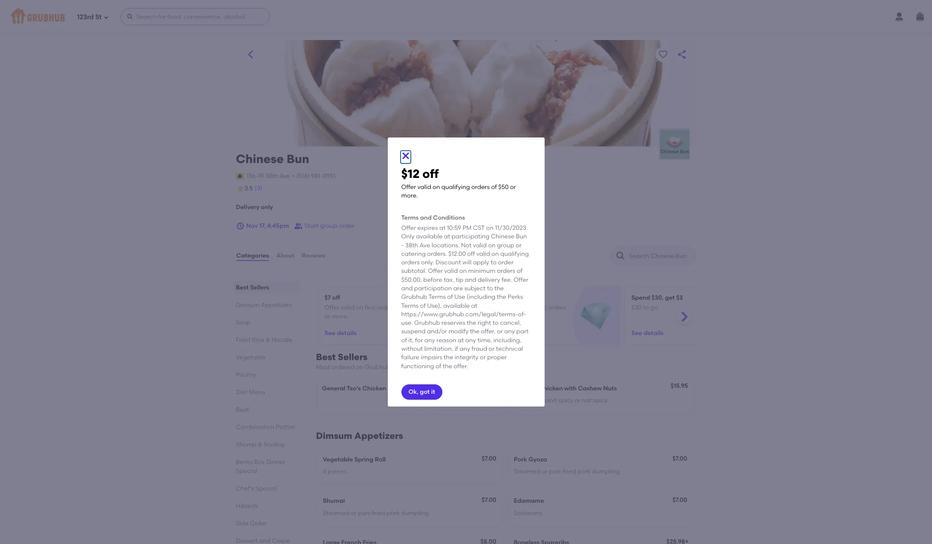 Task type: locate. For each thing, give the bounding box(es) containing it.
1 vertical spatial 38th
[[405, 242, 418, 249]]

details
[[337, 330, 357, 337], [490, 330, 510, 337], [644, 330, 664, 337]]

1 vertical spatial terms
[[429, 294, 446, 301]]

ok,
[[409, 389, 419, 396]]

2 see from the left
[[478, 330, 489, 337]]

1 horizontal spatial appetizers
[[354, 431, 403, 442]]

chicken inside button
[[363, 385, 387, 393]]

1 vertical spatial steamed
[[323, 510, 349, 517]]

1 vertical spatial available
[[443, 303, 470, 310]]

1 vertical spatial appetizers
[[354, 431, 403, 442]]

1 horizontal spatial chicken
[[539, 385, 563, 393]]

$7
[[325, 295, 331, 302]]

on
[[433, 184, 440, 191], [486, 225, 494, 232], [488, 242, 496, 249], [492, 251, 499, 258], [460, 268, 467, 275], [356, 305, 363, 312], [510, 305, 517, 312], [356, 364, 363, 371]]

promo image
[[427, 301, 458, 332], [581, 301, 612, 332]]

0 horizontal spatial fried
[[372, 510, 385, 517]]

2 horizontal spatial details
[[644, 330, 664, 337]]

1 horizontal spatial sellers
[[338, 352, 368, 363]]

search icon image
[[615, 251, 626, 261]]

to left go
[[643, 305, 649, 312]]

sellers inside tab
[[250, 284, 269, 292]]

off inside the terms and conditions offer expires at 10:59 pm cst on 11/30/2023. only available at participating chinese bun - 38th ave locations. not valid on group or catering orders. $12.00 off valid on qualifying orders only. discount will apply to order subtotal. offer valid on minimum orders of $50.00, before tax, tip and delivery fee. offer and participation are subject to the grubhub terms of use (including the perks terms of use), available at https://www.grubhub.com/legal/terms-of- use. grubhub reserves the right to cancel, suspend and/or modify the offer, or any part of it, for any reason at any time, including, without limitation, if any fraud or technical failure impairs the integrity or proper functioning of the offer.
[[467, 251, 475, 258]]

platter inside button
[[411, 385, 431, 393]]

and up subject
[[465, 277, 477, 284]]

sellers for best sellers
[[250, 284, 269, 292]]

1 vertical spatial grubhub
[[414, 320, 440, 327]]

to down delivery
[[487, 285, 493, 292]]

orders up fee.
[[497, 268, 515, 275]]

19
[[258, 173, 264, 180]]

sellers up dimsum appetizers tab
[[250, 284, 269, 292]]

qualifying down 11/30/2023.
[[501, 251, 529, 258]]

perks
[[508, 294, 523, 301]]

tab
[[236, 537, 296, 545]]

0 vertical spatial ave
[[280, 173, 290, 180]]

terms up use),
[[429, 294, 446, 301]]

see down 'right'
[[478, 330, 489, 337]]

0 vertical spatial fried
[[563, 469, 576, 476]]

0 vertical spatial pork
[[578, 469, 591, 476]]

1 vertical spatial $12
[[478, 295, 487, 302]]

group down 11/30/2023.
[[497, 242, 514, 249]]

valid down participating
[[473, 242, 487, 249]]

dimsum up soup
[[236, 302, 260, 309]]

not
[[582, 398, 592, 405]]

123rd
[[77, 13, 94, 21]]

side order tab
[[236, 520, 296, 529]]

2 horizontal spatial more.
[[504, 313, 521, 321]]

start group order
[[305, 222, 354, 230]]

fried rice & noodle
[[236, 337, 293, 344]]

order
[[250, 521, 267, 528]]

chinese inside the terms and conditions offer expires at 10:59 pm cst on 11/30/2023. only available at participating chinese bun - 38th ave locations. not valid on group or catering orders. $12.00 off valid on qualifying orders only. discount will apply to order subtotal. offer valid on minimum orders of $50.00, before tax, tip and delivery fee. offer and participation are subject to the grubhub terms of use (including the perks terms of use), available at https://www.grubhub.com/legal/terms-of- use. grubhub reserves the right to cancel, suspend and/or modify the offer, or any part of it, for any reason at any time, including, without limitation, if any fraud or technical failure impairs the integrity or proper functioning of the offer.
[[491, 233, 515, 241]]

shumai
[[323, 498, 345, 505]]

offer down (including
[[478, 305, 493, 312]]

chef's special
[[236, 486, 277, 493]]

1 horizontal spatial chinese
[[491, 233, 515, 241]]

fried for pork gyoza
[[563, 469, 576, 476]]

3 see from the left
[[632, 330, 642, 337]]

order up fee.
[[498, 259, 514, 267]]

$12.00
[[449, 251, 466, 258]]

suspend
[[401, 328, 426, 336]]

apply
[[473, 259, 489, 267]]

general tso's chicken combo platter button
[[317, 378, 503, 414]]

1 horizontal spatial available
[[443, 303, 470, 310]]

0 vertical spatial platter
[[411, 385, 431, 393]]

at
[[440, 225, 446, 232], [444, 233, 450, 241], [471, 303, 477, 310], [458, 337, 464, 344]]

orders inside '$7 off offer valid on first orders of $15 or more.'
[[377, 305, 395, 312]]

grubhub up $15
[[401, 294, 427, 301]]

0 horizontal spatial dumpling.
[[401, 510, 430, 517]]

$12 down subject
[[478, 295, 487, 302]]

offer down $7
[[325, 305, 339, 312]]

1 horizontal spatial &
[[266, 337, 270, 344]]

bun up •
[[287, 152, 309, 166]]

bun down 11/30/2023.
[[516, 233, 527, 241]]

pieces.
[[328, 469, 348, 476]]

&
[[266, 337, 270, 344], [258, 442, 262, 449]]

dimsum
[[236, 302, 260, 309], [316, 431, 352, 442]]

see up the most
[[325, 330, 335, 337]]

1 promo image from the left
[[427, 301, 458, 332]]

$7.00 for pork gyoza
[[673, 456, 687, 463]]

$50.00,
[[401, 277, 422, 284]]

are
[[453, 285, 463, 292]]

1 vertical spatial $50
[[485, 313, 496, 321]]

shrimp & scallop tab
[[236, 441, 296, 450]]

0 vertical spatial dumpling.
[[592, 469, 621, 476]]

appetizers up roll
[[354, 431, 403, 442]]

the left offer. at the bottom of the page
[[443, 363, 452, 370]]

more. inside '$7 off offer valid on first orders of $15 or more.'
[[332, 313, 349, 321]]

best for best sellers
[[236, 284, 249, 292]]

chinese
[[236, 152, 284, 166], [491, 233, 515, 241]]

1 vertical spatial pork
[[387, 510, 400, 517]]

best up dimsum appetizers tab
[[236, 284, 249, 292]]

beef
[[236, 407, 249, 414]]

best inside best sellers tab
[[236, 284, 249, 292]]

ave inside the terms and conditions offer expires at 10:59 pm cst on 11/30/2023. only available at participating chinese bun - 38th ave locations. not valid on group or catering orders. $12.00 off valid on qualifying orders only. discount will apply to order subtotal. offer valid on minimum orders of $50.00, before tax, tip and delivery fee. offer and participation are subject to the grubhub terms of use (including the perks terms of use), available at https://www.grubhub.com/legal/terms-of- use. grubhub reserves the right to cancel, suspend and/or modify the offer, or any part of it, for any reason at any time, including, without limitation, if any fraud or technical failure impairs the integrity or proper functioning of the offer.
[[420, 242, 430, 249]]

$12 off offer valid on qualifying orders of $50 or more. up the conditions
[[401, 167, 516, 200]]

1 vertical spatial ave
[[420, 242, 430, 249]]

$12 off offer valid on qualifying orders of $50 or more. up part
[[478, 295, 567, 321]]

svg image
[[915, 12, 926, 22], [126, 13, 133, 20], [103, 15, 109, 20], [236, 222, 245, 231]]

1 vertical spatial vegetable
[[323, 456, 353, 464]]

3.5
[[245, 185, 253, 192]]

group inside the terms and conditions offer expires at 10:59 pm cst on 11/30/2023. only available at participating chinese bun - 38th ave locations. not valid on group or catering orders. $12.00 off valid on qualifying orders only. discount will apply to order subtotal. offer valid on minimum orders of $50.00, before tax, tip and delivery fee. offer and participation are subject to the grubhub terms of use (including the perks terms of use), available at https://www.grubhub.com/legal/terms-of- use. grubhub reserves the right to cancel, suspend and/or modify the offer, or any part of it, for any reason at any time, including, without limitation, if any fraud or technical failure impairs the integrity or proper functioning of the offer.
[[497, 242, 514, 249]]

1 vertical spatial order
[[498, 259, 514, 267]]

spicy
[[558, 398, 573, 405]]

vegetable spring roll
[[323, 456, 386, 464]]

1 horizontal spatial order
[[498, 259, 514, 267]]

on right 'ordered'
[[356, 364, 363, 371]]

st
[[95, 13, 102, 21]]

2 see details button from the left
[[478, 326, 510, 342]]

3 see details button from the left
[[632, 326, 664, 342]]

offer down svg icon
[[401, 184, 416, 191]]

spend $30, get $3 $30 to go
[[632, 295, 683, 312]]

1 details from the left
[[337, 330, 357, 337]]

steamed down "shumai"
[[323, 510, 349, 517]]

soup tab
[[236, 318, 296, 327]]

0 vertical spatial $12
[[401, 167, 420, 181]]

details up the best sellers most ordered on grubhub on the left of page
[[337, 330, 357, 337]]

1 vertical spatial pan-
[[358, 510, 372, 517]]

dumpling.
[[592, 469, 621, 476], [401, 510, 430, 517]]

shrimp
[[236, 442, 256, 449]]

$7 off offer valid on first orders of $15 or more.
[[325, 295, 413, 321]]

grubhub up and/or
[[414, 320, 440, 327]]

quart
[[513, 385, 530, 393]]

the left perks
[[497, 294, 506, 301]]

nov 17, 4:45pm button
[[236, 219, 289, 234]]

dimsum appetizers inside tab
[[236, 302, 292, 309]]

best sellers
[[236, 284, 269, 292]]

dimsum up vegetable spring roll
[[316, 431, 352, 442]]

more. for offer valid on qualifying orders of $50 or more.
[[504, 313, 521, 321]]

dimsum appetizers up soup tab at left bottom
[[236, 302, 292, 309]]

and right hot
[[546, 398, 557, 405]]

0 horizontal spatial $12
[[401, 167, 420, 181]]

0 vertical spatial pan-
[[549, 469, 563, 476]]

see down $30
[[632, 330, 642, 337]]

1 vertical spatial group
[[497, 242, 514, 249]]

sellers inside the best sellers most ordered on grubhub
[[338, 352, 368, 363]]

see details
[[325, 330, 357, 337], [478, 330, 510, 337], [632, 330, 664, 337]]

orders down catering in the top of the page
[[401, 259, 420, 267]]

nov 17, 4:45pm
[[246, 222, 289, 230]]

0 vertical spatial best
[[236, 284, 249, 292]]

-
[[401, 242, 404, 249]]

available up https://www.grubhub.com/legal/terms-
[[443, 303, 470, 310]]

0 horizontal spatial &
[[258, 442, 262, 449]]

side order
[[236, 521, 267, 528]]

reviews
[[302, 252, 325, 260]]

38th right 19
[[265, 173, 278, 180]]

soybeans.
[[514, 510, 544, 517]]

1 see details from the left
[[325, 330, 357, 337]]

2 horizontal spatial see details button
[[632, 326, 664, 342]]

cst
[[473, 225, 485, 232]]

qualifying down perks
[[518, 305, 547, 312]]

1 horizontal spatial group
[[497, 242, 514, 249]]

and
[[420, 215, 432, 222], [465, 277, 477, 284], [401, 285, 413, 292], [546, 398, 557, 405]]

catering
[[401, 251, 426, 258]]

bun inside the terms and conditions offer expires at 10:59 pm cst on 11/30/2023. only available at participating chinese bun - 38th ave locations. not valid on group or catering orders. $12.00 off valid on qualifying orders only. discount will apply to order subtotal. offer valid on minimum orders of $50.00, before tax, tip and delivery fee. offer and participation are subject to the grubhub terms of use (including the perks terms of use), available at https://www.grubhub.com/legal/terms-of- use. grubhub reserves the right to cancel, suspend and/or modify the offer, or any part of it, for any reason at any time, including, without limitation, if any fraud or technical failure impairs the integrity or proper functioning of the offer.
[[516, 233, 527, 241]]

0 horizontal spatial steamed or pan-fried pork dumpling.
[[323, 510, 430, 517]]

0 vertical spatial dimsum
[[236, 302, 260, 309]]

0 horizontal spatial appetizers
[[261, 302, 292, 309]]

38th
[[265, 173, 278, 180], [405, 242, 418, 249]]

tax,
[[444, 277, 455, 284]]

it
[[431, 389, 435, 396]]

platter inside tab
[[276, 424, 295, 431]]

appetizers
[[261, 302, 292, 309], [354, 431, 403, 442]]

steamed or pan-fried pork dumpling.
[[514, 469, 621, 476], [323, 510, 430, 517]]

0 vertical spatial available
[[416, 233, 443, 241]]

dumpling. for pork gyoza
[[592, 469, 621, 476]]

38th up catering in the top of the page
[[405, 242, 418, 249]]

on left first
[[356, 305, 363, 312]]

at down (including
[[471, 303, 477, 310]]

see for offer valid on qualifying orders of $50 or more.
[[478, 330, 489, 337]]

1 horizontal spatial dimsum appetizers
[[316, 431, 403, 442]]

0 horizontal spatial pork
[[387, 510, 400, 517]]

group right start
[[320, 222, 337, 230]]

available down expires
[[416, 233, 443, 241]]

special down bento
[[236, 468, 257, 475]]

categories
[[236, 252, 269, 260]]

tip
[[456, 277, 464, 284]]

share icon image
[[677, 49, 687, 60]]

2 details from the left
[[490, 330, 510, 337]]

0 vertical spatial dimsum appetizers
[[236, 302, 292, 309]]

1 horizontal spatial dumpling.
[[592, 469, 621, 476]]

any up 'fraud'
[[466, 337, 476, 344]]

https://www.grubhub.com/legal/terms-
[[401, 311, 518, 318]]

0 vertical spatial &
[[266, 337, 270, 344]]

right
[[478, 320, 491, 327]]

orders right first
[[377, 305, 395, 312]]

on inside '$7 off offer valid on first orders of $15 or more.'
[[356, 305, 363, 312]]

1 horizontal spatial best
[[316, 352, 336, 363]]

0 horizontal spatial see
[[325, 330, 335, 337]]

fried rice & noodle tab
[[236, 336, 296, 345]]

valid up 'apply'
[[477, 251, 490, 258]]

to right 'right'
[[493, 320, 499, 327]]

1 vertical spatial dumpling.
[[401, 510, 430, 517]]

0 horizontal spatial vegetable
[[236, 354, 266, 361]]

0 vertical spatial $50
[[498, 184, 509, 191]]

orders up cst
[[472, 184, 490, 191]]

see details for offer valid on first orders of $15 or more.
[[325, 330, 357, 337]]

0 horizontal spatial ave
[[280, 173, 290, 180]]

on up the conditions
[[433, 184, 440, 191]]

valid left first
[[341, 305, 355, 312]]

1 horizontal spatial see details
[[478, 330, 510, 337]]

0 horizontal spatial pan-
[[358, 510, 372, 517]]

0 horizontal spatial 38th
[[265, 173, 278, 180]]

1 horizontal spatial platter
[[411, 385, 431, 393]]

vegetable tab
[[236, 353, 296, 362]]

of inside '$7 off offer valid on first orders of $15 or more.'
[[397, 305, 402, 312]]

1 horizontal spatial steamed or pan-fried pork dumpling.
[[514, 469, 621, 476]]

2 see details from the left
[[478, 330, 510, 337]]

1 vertical spatial fried
[[372, 510, 385, 517]]

order right start
[[339, 222, 354, 230]]

1 horizontal spatial see details button
[[478, 326, 510, 342]]

to
[[491, 259, 497, 267], [487, 285, 493, 292], [643, 305, 649, 312], [493, 320, 499, 327]]

0 horizontal spatial sellers
[[250, 284, 269, 292]]

appetizers up soup tab at left bottom
[[261, 302, 292, 309]]

offer
[[401, 184, 416, 191], [401, 225, 416, 232], [428, 268, 443, 275], [514, 277, 529, 284], [325, 305, 339, 312], [478, 305, 493, 312]]

vegetable up poultry
[[236, 354, 266, 361]]

fraud
[[472, 346, 487, 353]]

(516)
[[296, 173, 310, 180]]

ave left •
[[280, 173, 290, 180]]

diet menu tab
[[236, 388, 296, 397]]

chinese up 19
[[236, 152, 284, 166]]

$7.00 for vegetable spring roll
[[482, 456, 496, 463]]

0 vertical spatial terms
[[401, 215, 419, 222]]

1 chicken from the left
[[363, 385, 387, 393]]

sellers up 'ordered'
[[338, 352, 368, 363]]

chicken right tso's
[[363, 385, 387, 393]]

delivery only
[[236, 204, 273, 211]]

only.
[[421, 259, 434, 267]]

gyoza
[[529, 456, 547, 464]]

1 horizontal spatial promo image
[[581, 301, 612, 332]]

and up expires
[[420, 215, 432, 222]]

ave
[[280, 173, 290, 180], [420, 242, 430, 249]]

see details down go
[[632, 330, 664, 337]]

chinese bun logo image
[[660, 130, 690, 159]]

best inside the best sellers most ordered on grubhub
[[316, 352, 336, 363]]

combination platter tab
[[236, 423, 296, 432]]

terms and conditions offer expires at 10:59 pm cst on 11/30/2023. only available at participating chinese bun - 38th ave locations. not valid on group or catering orders. $12.00 off valid on qualifying orders only. discount will apply to order subtotal. offer valid on minimum orders of $50.00, before tax, tip and delivery fee. offer and participation are subject to the grubhub terms of use (including the perks terms of use), available at https://www.grubhub.com/legal/terms-of- use. grubhub reserves the right to cancel, suspend and/or modify the offer, or any part of it, for any reason at any time, including, without limitation, if any fraud or technical failure impairs the integrity or proper functioning of the offer.
[[401, 215, 529, 370]]

see details button
[[325, 326, 357, 342], [478, 326, 510, 342], [632, 326, 664, 342]]

1 vertical spatial dimsum
[[316, 431, 352, 442]]

terms up only
[[401, 215, 419, 222]]

details down go
[[644, 330, 664, 337]]

special
[[236, 468, 257, 475], [256, 486, 277, 493]]

0 vertical spatial vegetable
[[236, 354, 266, 361]]

1 vertical spatial dimsum appetizers
[[316, 431, 403, 442]]

0 vertical spatial sellers
[[250, 284, 269, 292]]

terms up use. at the left of the page
[[401, 303, 419, 310]]

1 horizontal spatial bun
[[516, 233, 527, 241]]

0 horizontal spatial chicken
[[363, 385, 387, 393]]

details down cancel,
[[490, 330, 510, 337]]

1 see from the left
[[325, 330, 335, 337]]

steamed down pork gyoza
[[514, 469, 540, 476]]

platter up scallop on the left of page
[[276, 424, 295, 431]]

$30,
[[652, 295, 664, 302]]

off inside '$7 off offer valid on first orders of $15 or more.'
[[332, 295, 340, 302]]

with
[[564, 385, 577, 393]]

0 horizontal spatial steamed
[[323, 510, 349, 517]]

menu
[[249, 389, 265, 396]]

the down fee.
[[495, 285, 504, 292]]

2 chicken from the left
[[539, 385, 563, 393]]

see details button for offer valid on first orders of $15 or more.
[[325, 326, 357, 342]]

& right shrimp
[[258, 442, 262, 449]]

sellers
[[250, 284, 269, 292], [338, 352, 368, 363]]

offer right fee.
[[514, 277, 529, 284]]

1 horizontal spatial vegetable
[[323, 456, 353, 464]]

1 horizontal spatial dimsum
[[316, 431, 352, 442]]

1 horizontal spatial details
[[490, 330, 510, 337]]

most
[[316, 364, 330, 371]]

see details down 'right'
[[478, 330, 510, 337]]

1 see details button from the left
[[325, 326, 357, 342]]

nuts
[[603, 385, 617, 393]]

3 see details from the left
[[632, 330, 664, 337]]

0 horizontal spatial group
[[320, 222, 337, 230]]

pork
[[578, 469, 591, 476], [387, 510, 400, 517]]

order inside "button"
[[339, 222, 354, 230]]

& right rice
[[266, 337, 270, 344]]

to inside spend $30, get $3 $30 to go
[[643, 305, 649, 312]]

0 vertical spatial qualifying
[[442, 184, 470, 191]]

2 promo image from the left
[[581, 301, 612, 332]]

0 horizontal spatial platter
[[276, 424, 295, 431]]

1 horizontal spatial steamed
[[514, 469, 540, 476]]

off
[[423, 167, 439, 181], [467, 251, 475, 258], [332, 295, 340, 302], [488, 295, 496, 302]]

3 details from the left
[[644, 330, 664, 337]]

1 horizontal spatial fried
[[563, 469, 576, 476]]

1 vertical spatial best
[[316, 352, 336, 363]]

$12 down svg icon
[[401, 167, 420, 181]]

steamed or pan-fried pork dumpling. for pork gyoza
[[514, 469, 621, 476]]

served hot and spicy or not spicy.
[[513, 398, 609, 405]]

2 horizontal spatial see details
[[632, 330, 664, 337]]

fee.
[[502, 277, 512, 284]]

steamed or pan-fried pork dumpling. for shumai
[[323, 510, 430, 517]]

best up the most
[[316, 352, 336, 363]]

qualifying up the conditions
[[442, 184, 470, 191]]

1 horizontal spatial pan-
[[549, 469, 563, 476]]

terms
[[401, 215, 419, 222], [429, 294, 446, 301], [401, 303, 419, 310]]

chinese down 11/30/2023.
[[491, 233, 515, 241]]

0 vertical spatial group
[[320, 222, 337, 230]]

at down modify
[[458, 337, 464, 344]]

0 vertical spatial order
[[339, 222, 354, 230]]

38th inside button
[[265, 173, 278, 180]]

1 horizontal spatial pork
[[578, 469, 591, 476]]

1 vertical spatial bun
[[516, 233, 527, 241]]

Search Chinese Bun search field
[[628, 252, 693, 260]]

ave up catering in the top of the page
[[420, 242, 430, 249]]

promo image for offer valid on first orders of $15 or more.
[[427, 301, 458, 332]]

grubhub up general tso's chicken combo platter
[[365, 364, 391, 371]]

svg image
[[401, 151, 411, 161]]

chicken up "served hot and spicy or not spicy."
[[539, 385, 563, 393]]

2 horizontal spatial see
[[632, 330, 642, 337]]

vegetable inside tab
[[236, 354, 266, 361]]

hot
[[534, 398, 544, 405]]

$50 up 11/30/2023.
[[498, 184, 509, 191]]

platter left it
[[411, 385, 431, 393]]

0 vertical spatial bun
[[287, 152, 309, 166]]

0 vertical spatial appetizers
[[261, 302, 292, 309]]

pork
[[514, 456, 527, 464]]

0 vertical spatial steamed or pan-fried pork dumpling.
[[514, 469, 621, 476]]

1 horizontal spatial 38th
[[405, 242, 418, 249]]

on up tip
[[460, 268, 467, 275]]

0 horizontal spatial order
[[339, 222, 354, 230]]

dimsum appetizers up spring
[[316, 431, 403, 442]]

1 vertical spatial sellers
[[338, 352, 368, 363]]

pork for shumai
[[387, 510, 400, 517]]



Task type: vqa. For each thing, say whether or not it's contained in the screenshot.
the topmost Coca Cola Original 20oz
no



Task type: describe. For each thing, give the bounding box(es) containing it.
pm
[[463, 225, 472, 232]]

2 vertical spatial terms
[[401, 303, 419, 310]]

on down perks
[[510, 305, 517, 312]]

1 horizontal spatial $12
[[478, 295, 487, 302]]

valid up expires
[[418, 184, 431, 191]]

save this restaurant button
[[656, 47, 671, 62]]

10:59
[[447, 225, 461, 232]]

ok, got it button
[[401, 385, 443, 400]]

part
[[517, 328, 529, 336]]

orders right of-
[[548, 305, 567, 312]]

& inside tab
[[266, 337, 270, 344]]

• (516) 981-0951
[[292, 173, 336, 180]]

0 vertical spatial $12 off offer valid on qualifying orders of $50 or more.
[[401, 167, 516, 200]]

details for $30 to go
[[644, 330, 664, 337]]

people icon image
[[294, 222, 303, 231]]

more. for offer valid on first orders of $15 or more.
[[332, 313, 349, 321]]

1 vertical spatial $12 off offer valid on qualifying orders of $50 or more.
[[478, 295, 567, 321]]

categories button
[[236, 241, 270, 272]]

the down 'right'
[[470, 328, 480, 336]]

$7.00 for edamame
[[673, 497, 687, 505]]

of-
[[518, 311, 526, 318]]

0 vertical spatial grubhub
[[401, 294, 427, 301]]

failure
[[401, 354, 419, 362]]

136-
[[247, 173, 258, 180]]

modify
[[449, 328, 469, 336]]

and down $50.00,
[[401, 285, 413, 292]]

offer.
[[454, 363, 468, 370]]

poultry
[[236, 372, 256, 379]]

or inside '$7 off offer valid on first orders of $15 or more.'
[[325, 313, 331, 321]]

edamame
[[514, 498, 544, 505]]

nov
[[246, 222, 258, 230]]

first
[[365, 305, 376, 312]]

save this restaurant image
[[658, 49, 668, 60]]

to right 'apply'
[[491, 259, 497, 267]]

4
[[323, 469, 326, 476]]

$3
[[676, 295, 683, 302]]

on up 'apply'
[[488, 242, 496, 249]]

details for offer valid on first orders of $15 or more.
[[337, 330, 357, 337]]

offer up only
[[401, 225, 416, 232]]

dimsum appetizers tab
[[236, 301, 296, 310]]

roll
[[375, 456, 386, 464]]

limitation,
[[425, 346, 453, 353]]

136-19 38th ave
[[247, 173, 290, 180]]

participation
[[414, 285, 452, 292]]

•
[[292, 173, 295, 180]]

offer up before
[[428, 268, 443, 275]]

scallop
[[264, 442, 285, 449]]

order inside the terms and conditions offer expires at 10:59 pm cst on 11/30/2023. only available at participating chinese bun - 38th ave locations. not valid on group or catering orders. $12.00 off valid on qualifying orders only. discount will apply to order subtotal. offer valid on minimum orders of $50.00, before tax, tip and delivery fee. offer and participation are subject to the grubhub terms of use (including the perks terms of use), available at https://www.grubhub.com/legal/terms-of- use. grubhub reserves the right to cancel, suspend and/or modify the offer, or any part of it, for any reason at any time, including, without limitation, if any fraud or technical failure impairs the integrity or proper functioning of the offer.
[[498, 259, 514, 267]]

not
[[461, 242, 472, 249]]

any right if
[[460, 346, 470, 353]]

about button
[[276, 241, 295, 272]]

details for offer valid on qualifying orders of $50 or more.
[[490, 330, 510, 337]]

cashew
[[578, 385, 602, 393]]

conditions
[[433, 215, 465, 222]]

see for $30 to go
[[632, 330, 642, 337]]

time,
[[478, 337, 492, 344]]

0 horizontal spatial bun
[[287, 152, 309, 166]]

valid up cancel,
[[494, 305, 508, 312]]

on inside the best sellers most ordered on grubhub
[[356, 364, 363, 371]]

see details button for $30 to go
[[632, 326, 664, 342]]

svg image inside "nov 17, 4:45pm" button
[[236, 222, 245, 231]]

pan- for pork gyoza
[[549, 469, 563, 476]]

pan- for shumai
[[358, 510, 372, 517]]

use.
[[401, 320, 413, 327]]

any down cancel,
[[504, 328, 515, 336]]

including,
[[494, 337, 522, 344]]

group inside "button"
[[320, 222, 337, 230]]

see details button for offer valid on qualifying orders of $50 or more.
[[478, 326, 510, 342]]

steamed for shumai
[[323, 510, 349, 517]]

main navigation navigation
[[0, 0, 932, 33]]

reason
[[437, 337, 456, 344]]

dimsum inside tab
[[236, 302, 260, 309]]

4:45pm
[[267, 222, 289, 230]]

box
[[254, 459, 265, 466]]

combination platter
[[236, 424, 295, 431]]

bento
[[236, 459, 253, 466]]

1 horizontal spatial more.
[[401, 192, 418, 200]]

it,
[[409, 337, 414, 344]]

sellers for best sellers most ordered on grubhub
[[338, 352, 368, 363]]

1 vertical spatial special
[[256, 486, 277, 493]]

use),
[[427, 303, 442, 310]]

shrimp & scallop
[[236, 442, 285, 449]]

1 horizontal spatial $50
[[498, 184, 509, 191]]

proper
[[487, 354, 507, 362]]

on right cst
[[486, 225, 494, 232]]

ave inside button
[[280, 173, 290, 180]]

discount
[[436, 259, 461, 267]]

quart of chicken with cashew nuts
[[513, 385, 617, 393]]

4 pieces.
[[323, 469, 348, 476]]

grubhub inside the best sellers most ordered on grubhub
[[365, 364, 391, 371]]

subscription pass image
[[236, 173, 245, 180]]

qualifying inside the terms and conditions offer expires at 10:59 pm cst on 11/30/2023. only available at participating chinese bun - 38th ave locations. not valid on group or catering orders. $12.00 off valid on qualifying orders only. discount will apply to order subtotal. offer valid on minimum orders of $50.00, before tax, tip and delivery fee. offer and participation are subject to the grubhub terms of use (including the perks terms of use), available at https://www.grubhub.com/legal/terms-of- use. grubhub reserves the right to cancel, suspend and/or modify the offer, or any part of it, for any reason at any time, including, without limitation, if any fraud or technical failure impairs the integrity or proper functioning of the offer.
[[501, 251, 529, 258]]

best for best sellers most ordered on grubhub
[[316, 352, 336, 363]]

fried for shumai
[[372, 510, 385, 517]]

locations.
[[432, 242, 460, 249]]

fried
[[236, 337, 250, 344]]

chef's special tab
[[236, 485, 296, 494]]

see details for $30 to go
[[632, 330, 664, 337]]

minimum
[[468, 268, 496, 275]]

vegetable for vegetable spring roll
[[323, 456, 353, 464]]

reserves
[[442, 320, 466, 327]]

poultry tab
[[236, 371, 296, 380]]

bento box dinner special
[[236, 459, 285, 475]]

only
[[261, 204, 273, 211]]

136-19 38th ave button
[[246, 172, 291, 181]]

chicken for combo
[[363, 385, 387, 393]]

dinner
[[266, 459, 285, 466]]

special inside bento box dinner special
[[236, 468, 257, 475]]

subject
[[465, 285, 486, 292]]

orders.
[[427, 251, 447, 258]]

0951
[[323, 173, 336, 180]]

at left "10:59"
[[440, 225, 446, 232]]

if
[[455, 346, 458, 353]]

hibachi tab
[[236, 502, 296, 511]]

chinese bun
[[236, 152, 309, 166]]

offer inside '$7 off offer valid on first orders of $15 or more.'
[[325, 305, 339, 312]]

promo image for offer valid on qualifying orders of $50 or more.
[[581, 301, 612, 332]]

diet
[[236, 389, 248, 396]]

bento box dinner special tab
[[236, 458, 296, 476]]

the down limitation,
[[444, 354, 453, 362]]

best sellers tab
[[236, 283, 296, 292]]

appetizers inside tab
[[261, 302, 292, 309]]

steamed for pork gyoza
[[514, 469, 540, 476]]

$15
[[404, 305, 413, 312]]

valid up tax,
[[444, 268, 458, 275]]

only
[[401, 233, 415, 241]]

delivery
[[236, 204, 260, 211]]

any right for
[[425, 337, 435, 344]]

delivery
[[478, 277, 500, 284]]

use
[[455, 294, 465, 301]]

dumpling. for shumai
[[401, 510, 430, 517]]

& inside 'tab'
[[258, 442, 262, 449]]

$7.00 for shumai
[[482, 497, 496, 505]]

expires
[[418, 225, 438, 232]]

see for offer valid on first orders of $15 or more.
[[325, 330, 335, 337]]

0 horizontal spatial $50
[[485, 313, 496, 321]]

will
[[463, 259, 472, 267]]

0 horizontal spatial available
[[416, 233, 443, 241]]

caret left icon image
[[245, 49, 256, 60]]

vegetable for vegetable
[[236, 354, 266, 361]]

general tso's chicken combo platter
[[322, 385, 431, 393]]

chicken for with
[[539, 385, 563, 393]]

star icon image
[[236, 185, 245, 193]]

ok, got it
[[409, 389, 435, 396]]

0 horizontal spatial chinese
[[236, 152, 284, 166]]

combo
[[388, 385, 410, 393]]

valid inside '$7 off offer valid on first orders of $15 or more.'
[[341, 305, 355, 312]]

$30
[[632, 305, 642, 312]]

spicy.
[[593, 398, 609, 405]]

beef tab
[[236, 406, 296, 415]]

123rd st
[[77, 13, 102, 21]]

pork for pork gyoza
[[578, 469, 591, 476]]

2 vertical spatial qualifying
[[518, 305, 547, 312]]

at up locations.
[[444, 233, 450, 241]]

and/or
[[427, 328, 447, 336]]

for
[[415, 337, 423, 344]]

the left 'right'
[[467, 320, 476, 327]]

38th inside the terms and conditions offer expires at 10:59 pm cst on 11/30/2023. only available at participating chinese bun - 38th ave locations. not valid on group or catering orders. $12.00 off valid on qualifying orders only. discount will apply to order subtotal. offer valid on minimum orders of $50.00, before tax, tip and delivery fee. offer and participation are subject to the grubhub terms of use (including the perks terms of use), available at https://www.grubhub.com/legal/terms-of- use. grubhub reserves the right to cancel, suspend and/or modify the offer, or any part of it, for any reason at any time, including, without limitation, if any fraud or technical failure impairs the integrity or proper functioning of the offer.
[[405, 242, 418, 249]]

see details for offer valid on qualifying orders of $50 or more.
[[478, 330, 510, 337]]

on up the minimum
[[492, 251, 499, 258]]

functioning
[[401, 363, 434, 370]]



